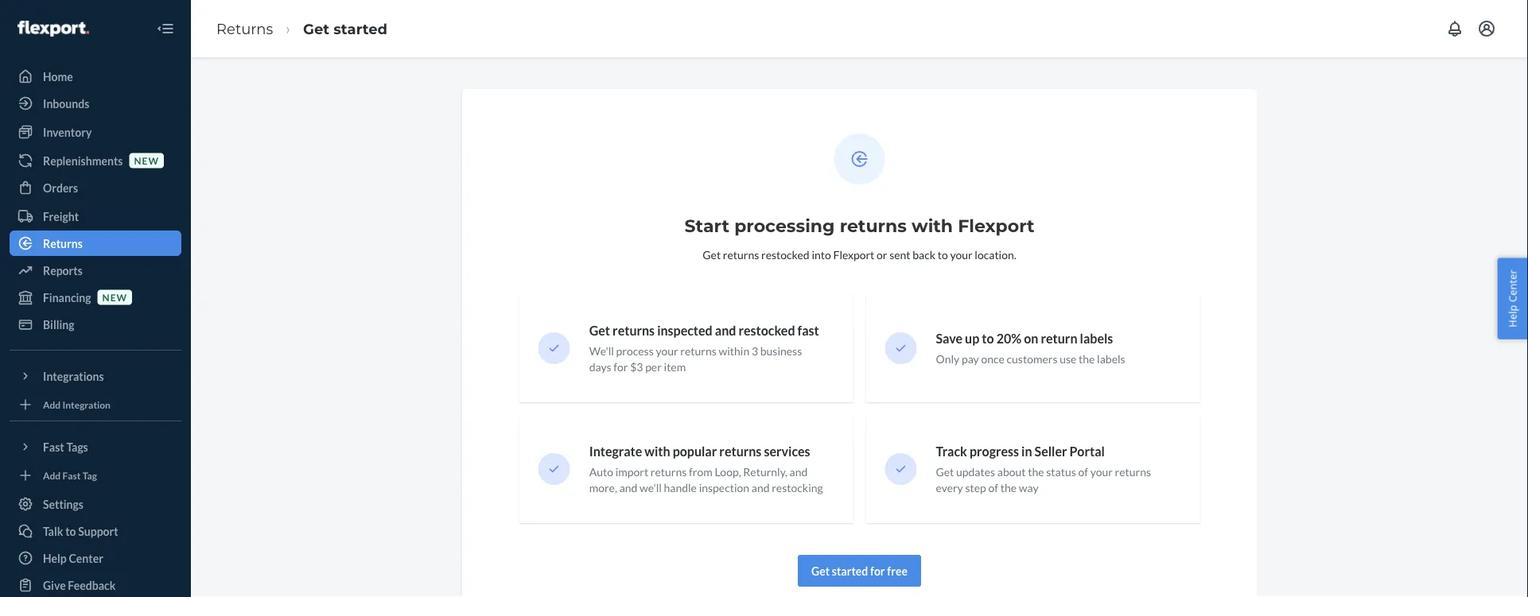 Task type: describe. For each thing, give the bounding box(es) containing it.
only
[[936, 352, 960, 366]]

once
[[981, 352, 1005, 366]]

help center inside button
[[1506, 270, 1520, 328]]

restocked inside get returns inspected and restocked fast we'll process your returns within 3 business days for $3 per item
[[739, 323, 795, 339]]

and down returnly,
[[752, 481, 770, 495]]

loop,
[[715, 465, 741, 479]]

0 horizontal spatial returns link
[[10, 231, 181, 256]]

open notifications image
[[1446, 19, 1465, 38]]

0 vertical spatial restocked
[[761, 248, 810, 261]]

close navigation image
[[156, 19, 175, 38]]

1 vertical spatial help center
[[43, 552, 103, 565]]

track
[[936, 444, 967, 460]]

1 vertical spatial help
[[43, 552, 67, 565]]

returnly,
[[743, 465, 788, 479]]

integrate with popular returns services auto import returns from loop, returnly, and more, and we'll handle inspection and restocking
[[589, 444, 823, 495]]

replenishments
[[43, 154, 123, 167]]

new for financing
[[102, 292, 127, 303]]

reports link
[[10, 258, 181, 283]]

updates
[[956, 465, 995, 479]]

returns link inside "breadcrumbs" navigation
[[216, 20, 273, 37]]

get started for free button
[[798, 555, 921, 587]]

breadcrumbs navigation
[[204, 5, 400, 52]]

more,
[[589, 481, 617, 495]]

1 vertical spatial the
[[1028, 465, 1044, 479]]

inventory
[[43, 125, 92, 139]]

tag
[[83, 470, 97, 481]]

your inside get returns inspected and restocked fast we'll process your returns within 3 business days for $3 per item
[[656, 344, 678, 358]]

0 vertical spatial your
[[950, 248, 973, 261]]

location.
[[975, 248, 1017, 261]]

start processing returns with flexport
[[685, 215, 1035, 237]]

progress
[[970, 444, 1019, 460]]

add fast tag link
[[10, 466, 181, 485]]

settings link
[[10, 492, 181, 517]]

restocking
[[772, 481, 823, 495]]

help center button
[[1498, 258, 1528, 340]]

1 vertical spatial labels
[[1097, 352, 1125, 366]]

integrations
[[43, 370, 104, 383]]

financing
[[43, 291, 91, 304]]

track progress in seller portal get updates about the status of your returns every step of the way
[[936, 444, 1151, 495]]

portal
[[1070, 444, 1105, 460]]

talk to support button
[[10, 519, 181, 544]]

return
[[1041, 331, 1078, 347]]

we'll
[[589, 344, 614, 358]]

returns down start
[[723, 248, 759, 261]]

help inside button
[[1506, 305, 1520, 328]]

add integration link
[[10, 395, 181, 414]]

and up restocking at the right bottom of the page
[[790, 465, 808, 479]]

0 horizontal spatial of
[[989, 481, 998, 495]]

fast tags button
[[10, 434, 181, 460]]

about
[[998, 465, 1026, 479]]

0 vertical spatial labels
[[1080, 331, 1113, 347]]

flexport for with
[[958, 215, 1035, 237]]

business
[[760, 344, 802, 358]]

center inside button
[[1506, 270, 1520, 302]]

processing
[[734, 215, 835, 237]]

give
[[43, 579, 66, 592]]

inbounds link
[[10, 91, 181, 116]]

open account menu image
[[1477, 19, 1496, 38]]

from
[[689, 465, 713, 479]]

home
[[43, 70, 73, 83]]

talk
[[43, 525, 63, 538]]

for inside get started for free button
[[870, 564, 885, 578]]

or
[[877, 248, 887, 261]]

freight
[[43, 210, 79, 223]]

pay
[[962, 352, 979, 366]]

get started
[[303, 20, 387, 37]]

with inside integrate with popular returns services auto import returns from loop, returnly, and more, and we'll handle inspection and restocking
[[645, 444, 670, 460]]

step
[[965, 481, 986, 495]]

3
[[752, 344, 758, 358]]

on
[[1024, 331, 1039, 347]]

started for get started for free
[[832, 564, 868, 578]]

get for get returns restocked into flexport or sent back to your location.
[[703, 248, 721, 261]]

returns inside 'track progress in seller portal get updates about the status of your returns every step of the way'
[[1115, 465, 1151, 479]]

give feedback button
[[10, 573, 181, 597]]

billing link
[[10, 312, 181, 337]]

integrations button
[[10, 364, 181, 389]]

seller
[[1035, 444, 1067, 460]]

fast tags
[[43, 440, 88, 454]]

handle
[[664, 481, 697, 495]]

returns up process at the left bottom of page
[[613, 323, 655, 339]]

get inside 'track progress in seller portal get updates about the status of your returns every step of the way'
[[936, 465, 954, 479]]

per
[[645, 360, 662, 374]]

orders link
[[10, 175, 181, 200]]

save up to 20% on return labels only pay once customers use the labels
[[936, 331, 1125, 366]]

$3
[[630, 360, 643, 374]]

reports
[[43, 264, 83, 277]]

for inside get returns inspected and restocked fast we'll process your returns within 3 business days for $3 per item
[[614, 360, 628, 374]]

support
[[78, 525, 118, 538]]

days
[[589, 360, 612, 374]]

freight link
[[10, 204, 181, 229]]

home link
[[10, 64, 181, 89]]

import
[[616, 465, 649, 479]]

0 vertical spatial of
[[1078, 465, 1088, 479]]

every
[[936, 481, 963, 495]]

we'll
[[640, 481, 662, 495]]

status
[[1046, 465, 1076, 479]]

flexport logo image
[[18, 21, 89, 37]]

inspection
[[699, 481, 750, 495]]

get returns restocked into flexport or sent back to your location.
[[703, 248, 1017, 261]]

inventory link
[[10, 119, 181, 145]]



Task type: vqa. For each thing, say whether or not it's contained in the screenshot.


Task type: locate. For each thing, give the bounding box(es) containing it.
0 vertical spatial for
[[614, 360, 628, 374]]

help center link
[[10, 546, 181, 571]]

0 horizontal spatial with
[[645, 444, 670, 460]]

0 vertical spatial returns
[[216, 20, 273, 37]]

back
[[913, 248, 936, 261]]

to
[[938, 248, 948, 261], [982, 331, 994, 347], [65, 525, 76, 538]]

0 horizontal spatial for
[[614, 360, 628, 374]]

for left free at the bottom right of the page
[[870, 564, 885, 578]]

new up orders 'link'
[[134, 155, 159, 166]]

0 vertical spatial help center
[[1506, 270, 1520, 328]]

services
[[764, 444, 810, 460]]

to inside button
[[65, 525, 76, 538]]

new for replenishments
[[134, 155, 159, 166]]

1 vertical spatial for
[[870, 564, 885, 578]]

0 vertical spatial new
[[134, 155, 159, 166]]

get for get started
[[303, 20, 329, 37]]

get for get returns inspected and restocked fast we'll process your returns within 3 business days for $3 per item
[[589, 323, 610, 339]]

new down "reports" link
[[102, 292, 127, 303]]

1 horizontal spatial center
[[1506, 270, 1520, 302]]

0 horizontal spatial help
[[43, 552, 67, 565]]

to inside save up to 20% on return labels only pay once customers use the labels
[[982, 331, 994, 347]]

help
[[1506, 305, 1520, 328], [43, 552, 67, 565]]

1 vertical spatial flexport
[[833, 248, 875, 261]]

1 vertical spatial returns link
[[10, 231, 181, 256]]

orders
[[43, 181, 78, 195]]

1 horizontal spatial with
[[912, 215, 953, 237]]

flexport for into
[[833, 248, 875, 261]]

0 horizontal spatial the
[[1001, 481, 1017, 495]]

talk to support
[[43, 525, 118, 538]]

your up item at left bottom
[[656, 344, 678, 358]]

flexport left or
[[833, 248, 875, 261]]

get returns inspected and restocked fast we'll process your returns within 3 business days for $3 per item
[[589, 323, 819, 374]]

0 horizontal spatial started
[[333, 20, 387, 37]]

the down about at the right bottom of page
[[1001, 481, 1017, 495]]

0 vertical spatial to
[[938, 248, 948, 261]]

2 horizontal spatial the
[[1079, 352, 1095, 366]]

for left $3
[[614, 360, 628, 374]]

integration
[[62, 399, 111, 410]]

process
[[616, 344, 654, 358]]

for
[[614, 360, 628, 374], [870, 564, 885, 578]]

1 horizontal spatial flexport
[[958, 215, 1035, 237]]

1 vertical spatial new
[[102, 292, 127, 303]]

0 horizontal spatial returns
[[43, 237, 83, 250]]

to right up
[[982, 331, 994, 347]]

add
[[43, 399, 61, 410], [43, 470, 61, 481]]

item
[[664, 360, 686, 374]]

started for get started
[[333, 20, 387, 37]]

restocked up 3
[[739, 323, 795, 339]]

way
[[1019, 481, 1039, 495]]

0 horizontal spatial your
[[656, 344, 678, 358]]

billing
[[43, 318, 74, 331]]

fast
[[798, 323, 819, 339]]

with up back
[[912, 215, 953, 237]]

1 horizontal spatial help center
[[1506, 270, 1520, 328]]

the inside save up to 20% on return labels only pay once customers use the labels
[[1079, 352, 1095, 366]]

settings
[[43, 498, 83, 511]]

free
[[887, 564, 908, 578]]

1 horizontal spatial new
[[134, 155, 159, 166]]

auto
[[589, 465, 613, 479]]

feedback
[[68, 579, 116, 592]]

0 vertical spatial flexport
[[958, 215, 1035, 237]]

0 horizontal spatial new
[[102, 292, 127, 303]]

get
[[303, 20, 329, 37], [703, 248, 721, 261], [589, 323, 610, 339], [936, 465, 954, 479], [812, 564, 830, 578]]

2 add from the top
[[43, 470, 61, 481]]

labels right return
[[1080, 331, 1113, 347]]

1 vertical spatial started
[[832, 564, 868, 578]]

your left location.
[[950, 248, 973, 261]]

use
[[1060, 352, 1077, 366]]

0 vertical spatial center
[[1506, 270, 1520, 302]]

within
[[719, 344, 750, 358]]

customers
[[1007, 352, 1058, 366]]

1 horizontal spatial your
[[950, 248, 973, 261]]

inbounds
[[43, 97, 89, 110]]

with up import
[[645, 444, 670, 460]]

add up settings at the bottom
[[43, 470, 61, 481]]

flexport up location.
[[958, 215, 1035, 237]]

0 vertical spatial the
[[1079, 352, 1095, 366]]

give feedback
[[43, 579, 116, 592]]

labels right use
[[1097, 352, 1125, 366]]

add left integration
[[43, 399, 61, 410]]

inspected
[[657, 323, 713, 339]]

returns right status
[[1115, 465, 1151, 479]]

2 horizontal spatial your
[[1090, 465, 1113, 479]]

1 horizontal spatial for
[[870, 564, 885, 578]]

0 vertical spatial started
[[333, 20, 387, 37]]

1 vertical spatial of
[[989, 481, 998, 495]]

add for add integration
[[43, 399, 61, 410]]

0 horizontal spatial help center
[[43, 552, 103, 565]]

returns
[[216, 20, 273, 37], [43, 237, 83, 250]]

the right use
[[1079, 352, 1095, 366]]

1 vertical spatial add
[[43, 470, 61, 481]]

returns up the handle on the left of page
[[651, 465, 687, 479]]

started
[[333, 20, 387, 37], [832, 564, 868, 578]]

1 vertical spatial with
[[645, 444, 670, 460]]

help center
[[1506, 270, 1520, 328], [43, 552, 103, 565]]

and inside get returns inspected and restocked fast we'll process your returns within 3 business days for $3 per item
[[715, 323, 736, 339]]

fast left tags
[[43, 440, 64, 454]]

1 horizontal spatial to
[[938, 248, 948, 261]]

your
[[950, 248, 973, 261], [656, 344, 678, 358], [1090, 465, 1113, 479]]

and down import
[[619, 481, 638, 495]]

flexport
[[958, 215, 1035, 237], [833, 248, 875, 261]]

2 vertical spatial to
[[65, 525, 76, 538]]

your inside 'track progress in seller portal get updates about the status of your returns every step of the way'
[[1090, 465, 1113, 479]]

1 vertical spatial returns
[[43, 237, 83, 250]]

returns link down freight link
[[10, 231, 181, 256]]

of down portal
[[1078, 465, 1088, 479]]

get started for free
[[812, 564, 908, 578]]

to right back
[[938, 248, 948, 261]]

1 vertical spatial center
[[69, 552, 103, 565]]

in
[[1022, 444, 1032, 460]]

20%
[[997, 331, 1022, 347]]

new
[[134, 155, 159, 166], [102, 292, 127, 303]]

up
[[965, 331, 980, 347]]

restocked
[[761, 248, 810, 261], [739, 323, 795, 339]]

get inside get returns inspected and restocked fast we'll process your returns within 3 business days for $3 per item
[[589, 323, 610, 339]]

add for add fast tag
[[43, 470, 61, 481]]

returns link
[[216, 20, 273, 37], [10, 231, 181, 256]]

returns
[[840, 215, 907, 237], [723, 248, 759, 261], [613, 323, 655, 339], [680, 344, 717, 358], [719, 444, 762, 460], [651, 465, 687, 479], [1115, 465, 1151, 479]]

2 horizontal spatial to
[[982, 331, 994, 347]]

get inside button
[[812, 564, 830, 578]]

1 horizontal spatial the
[[1028, 465, 1044, 479]]

start
[[685, 215, 730, 237]]

0 vertical spatial help
[[1506, 305, 1520, 328]]

returns inside "breadcrumbs" navigation
[[216, 20, 273, 37]]

of
[[1078, 465, 1088, 479], [989, 481, 998, 495]]

of right step
[[989, 481, 998, 495]]

returns up loop,
[[719, 444, 762, 460]]

1 horizontal spatial help
[[1506, 305, 1520, 328]]

0 horizontal spatial flexport
[[833, 248, 875, 261]]

center
[[1506, 270, 1520, 302], [69, 552, 103, 565]]

1 horizontal spatial of
[[1078, 465, 1088, 479]]

integrate
[[589, 444, 642, 460]]

1 vertical spatial your
[[656, 344, 678, 358]]

returns right the close navigation image
[[216, 20, 273, 37]]

0 vertical spatial with
[[912, 215, 953, 237]]

your down portal
[[1090, 465, 1113, 479]]

add fast tag
[[43, 470, 97, 481]]

0 vertical spatial add
[[43, 399, 61, 410]]

1 horizontal spatial returns link
[[216, 20, 273, 37]]

2 vertical spatial your
[[1090, 465, 1113, 479]]

popular
[[673, 444, 717, 460]]

returns down inspected
[[680, 344, 717, 358]]

the up the "way"
[[1028, 465, 1044, 479]]

started inside button
[[832, 564, 868, 578]]

get for get started for free
[[812, 564, 830, 578]]

1 vertical spatial fast
[[62, 470, 81, 481]]

2 vertical spatial the
[[1001, 481, 1017, 495]]

get started link
[[303, 20, 387, 37]]

restocked down processing
[[761, 248, 810, 261]]

1 add from the top
[[43, 399, 61, 410]]

0 vertical spatial fast
[[43, 440, 64, 454]]

add integration
[[43, 399, 111, 410]]

returns link right the close navigation image
[[216, 20, 273, 37]]

to right talk
[[65, 525, 76, 538]]

tags
[[66, 440, 88, 454]]

1 vertical spatial to
[[982, 331, 994, 347]]

fast inside dropdown button
[[43, 440, 64, 454]]

1 horizontal spatial returns
[[216, 20, 273, 37]]

into
[[812, 248, 831, 261]]

1 horizontal spatial started
[[832, 564, 868, 578]]

and up within
[[715, 323, 736, 339]]

fast
[[43, 440, 64, 454], [62, 470, 81, 481]]

fast left tag
[[62, 470, 81, 481]]

get inside "breadcrumbs" navigation
[[303, 20, 329, 37]]

started inside "breadcrumbs" navigation
[[333, 20, 387, 37]]

returns up reports
[[43, 237, 83, 250]]

0 horizontal spatial center
[[69, 552, 103, 565]]

the
[[1079, 352, 1095, 366], [1028, 465, 1044, 479], [1001, 481, 1017, 495]]

0 horizontal spatial to
[[65, 525, 76, 538]]

0 vertical spatial returns link
[[216, 20, 273, 37]]

1 vertical spatial restocked
[[739, 323, 795, 339]]

add inside "link"
[[43, 399, 61, 410]]

labels
[[1080, 331, 1113, 347], [1097, 352, 1125, 366]]

save
[[936, 331, 963, 347]]

and
[[715, 323, 736, 339], [790, 465, 808, 479], [619, 481, 638, 495], [752, 481, 770, 495]]

returns up or
[[840, 215, 907, 237]]



